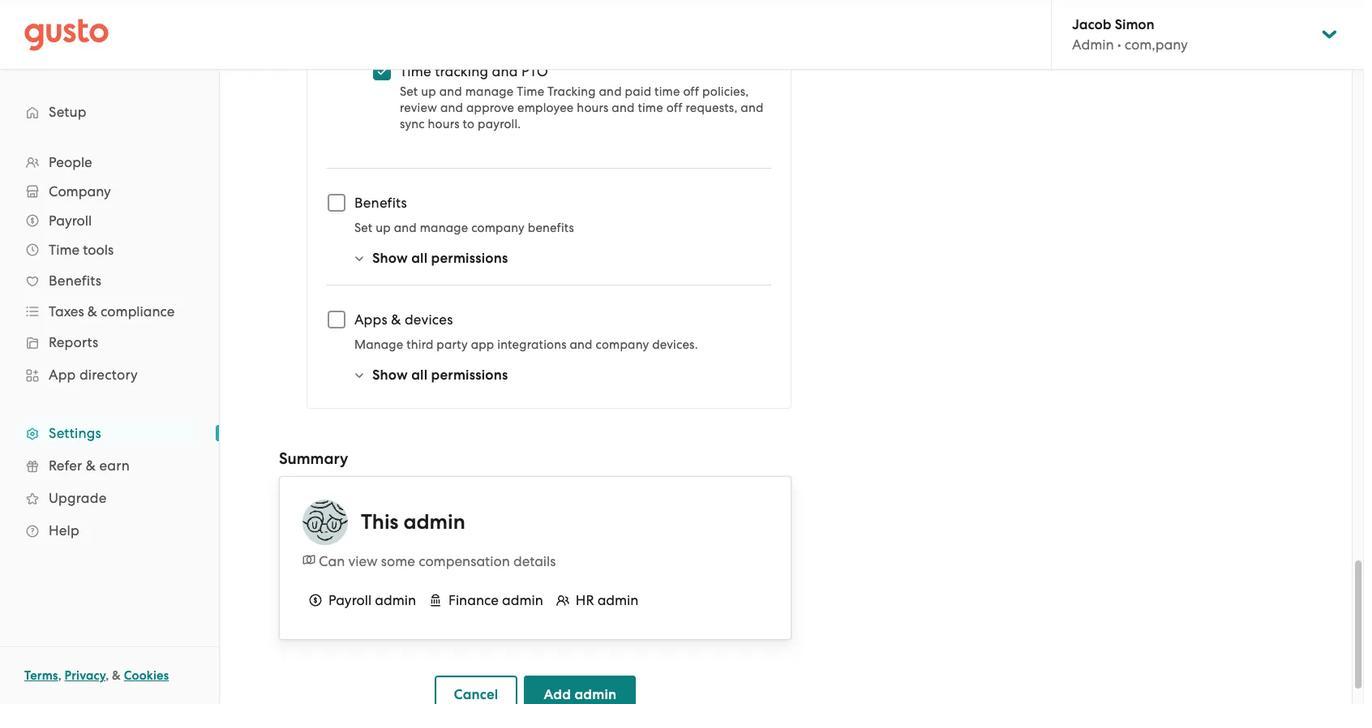 Task type: describe. For each thing, give the bounding box(es) containing it.
tracking
[[548, 84, 596, 99]]

admin for hr admin
[[598, 592, 639, 609]]

admin for finance admin
[[502, 592, 544, 609]]

home image
[[24, 18, 109, 51]]

requests,
[[686, 101, 738, 115]]

set for set up and manage time tracking and paid time off policies, review and approve employee hours and time off requests, and sync hours to payroll.
[[400, 84, 418, 99]]

simon
[[1115, 16, 1155, 33]]

settings
[[49, 425, 101, 441]]

0 vertical spatial time
[[655, 84, 680, 99]]

policies,
[[703, 84, 749, 99]]

refer & earn
[[49, 458, 130, 474]]

can
[[319, 553, 345, 570]]

refer
[[49, 458, 82, 474]]

apps & devices
[[355, 312, 453, 328]]

admin for add admin
[[575, 687, 617, 704]]

app directory
[[49, 367, 138, 383]]

and up the to
[[441, 101, 463, 115]]

payroll button
[[16, 206, 203, 235]]

and down tracking
[[440, 84, 462, 99]]

show for benefits
[[372, 250, 408, 267]]

sync
[[400, 117, 425, 131]]

terms , privacy , & cookies
[[24, 669, 169, 683]]

com,pany
[[1125, 37, 1189, 53]]

0 horizontal spatial off
[[667, 101, 683, 115]]

time tracking and pto
[[400, 63, 549, 80]]

integrations
[[498, 338, 567, 352]]

tracking
[[435, 63, 489, 80]]

list containing people
[[0, 148, 219, 547]]

hr
[[576, 592, 594, 609]]

app
[[49, 367, 76, 383]]

permissions for apps & devices
[[431, 367, 508, 384]]

devices
[[405, 312, 453, 328]]

Benefits checkbox
[[319, 185, 355, 221]]

help
[[49, 523, 79, 539]]

& left cookies button
[[112, 669, 121, 683]]

all for benefits
[[412, 250, 428, 267]]

payroll for payroll admin
[[329, 592, 372, 609]]

1 , from the left
[[58, 669, 62, 683]]

hr admin
[[576, 592, 639, 609]]

pto
[[522, 63, 549, 80]]

some
[[381, 553, 415, 570]]

all for apps & devices
[[412, 367, 428, 384]]

taxes & compliance
[[49, 304, 175, 320]]

1 horizontal spatial benefits
[[355, 195, 407, 211]]

time tools button
[[16, 235, 203, 265]]

and left paid
[[599, 84, 622, 99]]

time for time tools
[[49, 242, 80, 258]]

2 , from the left
[[106, 669, 109, 683]]

paid
[[625, 84, 652, 99]]

this
[[361, 510, 399, 535]]

time for time tracking and pto
[[400, 63, 432, 80]]

cookies button
[[124, 666, 169, 686]]

people button
[[16, 148, 203, 177]]

jacob simon admin • com,pany
[[1073, 16, 1189, 53]]

cookies
[[124, 669, 169, 683]]

setup
[[49, 104, 87, 120]]

compliance
[[101, 304, 175, 320]]

add admin
[[544, 687, 617, 704]]

•
[[1118, 37, 1122, 53]]

& for devices
[[391, 312, 401, 328]]

company
[[49, 183, 111, 200]]

earn
[[99, 458, 130, 474]]

time tools
[[49, 242, 114, 258]]

admin for this admin
[[404, 510, 466, 535]]

benefits inside gusto navigation element
[[49, 273, 102, 289]]

benefits
[[528, 221, 575, 235]]

1 horizontal spatial company
[[596, 338, 649, 352]]

0 vertical spatial company
[[472, 221, 525, 235]]

privacy
[[65, 669, 106, 683]]

upgrade
[[49, 490, 107, 506]]

jacob
[[1073, 16, 1112, 33]]

1 vertical spatial hours
[[428, 117, 460, 131]]

reports
[[49, 334, 99, 351]]

finance
[[449, 592, 499, 609]]



Task type: vqa. For each thing, say whether or not it's contained in the screenshot.
FEDERAL, STATE, AND LOCAL TAX FILINGS at the left top
no



Task type: locate. For each thing, give the bounding box(es) containing it.
1 vertical spatial off
[[667, 101, 683, 115]]

list
[[0, 148, 219, 547]]

0 vertical spatial time
[[400, 63, 432, 80]]

compensation
[[419, 553, 510, 570]]

permissions
[[431, 250, 508, 267], [431, 367, 508, 384]]

1 horizontal spatial set
[[400, 84, 418, 99]]

payroll.
[[478, 117, 521, 131]]

2 show all permissions from the top
[[372, 367, 508, 384]]

1 vertical spatial time
[[638, 101, 664, 115]]

admin right "add"
[[575, 687, 617, 704]]

off left requests,
[[667, 101, 683, 115]]

0 vertical spatial show all permissions
[[372, 250, 508, 267]]

None checkbox
[[364, 54, 400, 89]]

up
[[421, 84, 436, 99], [376, 221, 391, 235]]

show
[[372, 250, 408, 267], [372, 367, 408, 384]]

payroll down 'view'
[[329, 592, 372, 609]]

smiling face image
[[303, 500, 348, 545]]

admin
[[1073, 37, 1115, 53]]

& inside dropdown button
[[87, 304, 97, 320]]

company left 'benefits'
[[472, 221, 525, 235]]

& right the apps
[[391, 312, 401, 328]]

manage
[[355, 338, 404, 352]]

permissions down app
[[431, 367, 508, 384]]

permissions for benefits
[[431, 250, 508, 267]]

benefits link
[[16, 266, 203, 295]]

payroll inside dropdown button
[[49, 213, 92, 229]]

app
[[471, 338, 495, 352]]

manage for company
[[420, 221, 468, 235]]

, left privacy link
[[58, 669, 62, 683]]

devices.
[[653, 338, 698, 352]]

setup link
[[16, 97, 203, 127]]

1 horizontal spatial up
[[421, 84, 436, 99]]

2 all from the top
[[412, 367, 428, 384]]

review
[[400, 101, 437, 115]]

approve
[[467, 101, 515, 115]]

, left cookies button
[[106, 669, 109, 683]]

2 vertical spatial time
[[49, 242, 80, 258]]

time up review
[[400, 63, 432, 80]]

admin right hr
[[598, 592, 639, 609]]

0 horizontal spatial benefits
[[49, 273, 102, 289]]

& left earn
[[86, 458, 96, 474]]

admin inside button
[[575, 687, 617, 704]]

payroll for payroll
[[49, 213, 92, 229]]

1 horizontal spatial off
[[684, 84, 700, 99]]

time
[[400, 63, 432, 80], [517, 84, 545, 99], [49, 242, 80, 258]]

party
[[437, 338, 468, 352]]

0 vertical spatial all
[[412, 250, 428, 267]]

1 vertical spatial show all permissions
[[372, 367, 508, 384]]

1 show all permissions from the top
[[372, 250, 508, 267]]

0 vertical spatial permissions
[[431, 250, 508, 267]]

1 vertical spatial time
[[517, 84, 545, 99]]

and down policies,
[[741, 101, 764, 115]]

third
[[407, 338, 434, 352]]

1 vertical spatial set
[[355, 221, 373, 235]]

1 horizontal spatial ,
[[106, 669, 109, 683]]

privacy link
[[65, 669, 106, 683]]

directory
[[79, 367, 138, 383]]

0 horizontal spatial up
[[376, 221, 391, 235]]

up inside "set up and manage time tracking and paid time off policies, review and approve employee hours and time off requests, and sync hours to payroll."
[[421, 84, 436, 99]]

help link
[[16, 516, 203, 545]]

1 permissions from the top
[[431, 250, 508, 267]]

1 horizontal spatial time
[[400, 63, 432, 80]]

and left pto
[[492, 63, 518, 80]]

summary
[[279, 450, 348, 468]]

hours down tracking
[[577, 101, 609, 115]]

up for set up and manage time tracking and paid time off policies, review and approve employee hours and time off requests, and sync hours to payroll.
[[421, 84, 436, 99]]

time right paid
[[655, 84, 680, 99]]

show up apps & devices
[[372, 250, 408, 267]]

0 horizontal spatial set
[[355, 221, 373, 235]]

set up and manage time tracking and paid time off policies, review and approve employee hours and time off requests, and sync hours to payroll.
[[400, 84, 764, 131]]

set for set up and manage company benefits
[[355, 221, 373, 235]]

1 show from the top
[[372, 250, 408, 267]]

& for compliance
[[87, 304, 97, 320]]

1 vertical spatial manage
[[420, 221, 468, 235]]

up up review
[[421, 84, 436, 99]]

hours left the to
[[428, 117, 460, 131]]

show all permissions for benefits
[[372, 250, 508, 267]]

0 vertical spatial payroll
[[49, 213, 92, 229]]

apps
[[355, 312, 388, 328]]

0 horizontal spatial payroll
[[49, 213, 92, 229]]

1 vertical spatial company
[[596, 338, 649, 352]]

time inside "set up and manage time tracking and paid time off policies, review and approve employee hours and time off requests, and sync hours to payroll."
[[517, 84, 545, 99]]

1 vertical spatial up
[[376, 221, 391, 235]]

cancel button
[[435, 676, 518, 704]]

payroll admin
[[329, 592, 416, 609]]

time down pto
[[517, 84, 545, 99]]

people
[[49, 154, 92, 170]]

and right benefits option
[[394, 221, 417, 235]]

& for earn
[[86, 458, 96, 474]]

and right integrations on the left of the page
[[570, 338, 593, 352]]

settings link
[[16, 419, 203, 448]]

0 vertical spatial manage
[[466, 84, 514, 99]]

details
[[514, 553, 556, 570]]

manage for time
[[466, 84, 514, 99]]

time inside dropdown button
[[49, 242, 80, 258]]

employee
[[518, 101, 574, 115]]

up for set up and manage company benefits
[[376, 221, 391, 235]]

2 horizontal spatial time
[[517, 84, 545, 99]]

terms
[[24, 669, 58, 683]]

0 vertical spatial up
[[421, 84, 436, 99]]

all down third
[[412, 367, 428, 384]]

0 vertical spatial benefits
[[355, 195, 407, 211]]

off
[[684, 84, 700, 99], [667, 101, 683, 115]]

1 horizontal spatial hours
[[577, 101, 609, 115]]

upgrade link
[[16, 484, 203, 513]]

company button
[[16, 177, 203, 206]]

up right benefits option
[[376, 221, 391, 235]]

0 vertical spatial hours
[[577, 101, 609, 115]]

show all permissions down the set up and manage company benefits
[[372, 250, 508, 267]]

view
[[349, 553, 378, 570]]

tools
[[83, 242, 114, 258]]

terms link
[[24, 669, 58, 683]]

0 vertical spatial set
[[400, 84, 418, 99]]

add admin button
[[525, 676, 636, 704]]

1 vertical spatial payroll
[[329, 592, 372, 609]]

app directory link
[[16, 360, 203, 390]]

this admin
[[361, 510, 466, 535]]

gusto navigation element
[[0, 70, 219, 573]]

set inside "set up and manage time tracking and paid time off policies, review and approve employee hours and time off requests, and sync hours to payroll."
[[400, 84, 418, 99]]

and
[[492, 63, 518, 80], [440, 84, 462, 99], [599, 84, 622, 99], [441, 101, 463, 115], [612, 101, 635, 115], [741, 101, 764, 115], [394, 221, 417, 235], [570, 338, 593, 352]]

&
[[87, 304, 97, 320], [391, 312, 401, 328], [86, 458, 96, 474], [112, 669, 121, 683]]

0 horizontal spatial time
[[49, 242, 80, 258]]

0 horizontal spatial hours
[[428, 117, 460, 131]]

1 vertical spatial all
[[412, 367, 428, 384]]

all down the set up and manage company benefits
[[412, 250, 428, 267]]

admin for payroll admin
[[375, 592, 416, 609]]

,
[[58, 669, 62, 683], [106, 669, 109, 683]]

1 vertical spatial show
[[372, 367, 408, 384]]

Apps & devices checkbox
[[319, 302, 355, 338]]

& right taxes
[[87, 304, 97, 320]]

company left 'devices.'
[[596, 338, 649, 352]]

0 horizontal spatial company
[[472, 221, 525, 235]]

hours
[[577, 101, 609, 115], [428, 117, 460, 131]]

admin up can view some compensation details at the bottom left of page
[[404, 510, 466, 535]]

payroll down company
[[49, 213, 92, 229]]

show all permissions
[[372, 250, 508, 267], [372, 367, 508, 384]]

taxes & compliance button
[[16, 297, 203, 326]]

show for apps & devices
[[372, 367, 408, 384]]

1 all from the top
[[412, 250, 428, 267]]

can view some compensation details
[[316, 553, 556, 570]]

taxes
[[49, 304, 84, 320]]

show down manage
[[372, 367, 408, 384]]

1 horizontal spatial payroll
[[329, 592, 372, 609]]

company
[[472, 221, 525, 235], [596, 338, 649, 352]]

off up requests,
[[684, 84, 700, 99]]

finance admin
[[449, 592, 544, 609]]

show all permissions down party
[[372, 367, 508, 384]]

permissions down the set up and manage company benefits
[[431, 250, 508, 267]]

admin down 'details'
[[502, 592, 544, 609]]

time left tools in the top of the page
[[49, 242, 80, 258]]

time down paid
[[638, 101, 664, 115]]

set up and manage company benefits
[[355, 221, 575, 235]]

1 vertical spatial benefits
[[49, 273, 102, 289]]

reports link
[[16, 328, 203, 357]]

cancel
[[454, 687, 499, 704]]

1 vertical spatial permissions
[[431, 367, 508, 384]]

admin down some
[[375, 592, 416, 609]]

all
[[412, 250, 428, 267], [412, 367, 428, 384]]

admin
[[404, 510, 466, 535], [375, 592, 416, 609], [502, 592, 544, 609], [598, 592, 639, 609], [575, 687, 617, 704]]

and down paid
[[612, 101, 635, 115]]

set
[[400, 84, 418, 99], [355, 221, 373, 235]]

time
[[655, 84, 680, 99], [638, 101, 664, 115]]

show all permissions for apps & devices
[[372, 367, 508, 384]]

2 permissions from the top
[[431, 367, 508, 384]]

to
[[463, 117, 475, 131]]

2 show from the top
[[372, 367, 408, 384]]

add
[[544, 687, 571, 704]]

0 vertical spatial off
[[684, 84, 700, 99]]

manage third party app integrations and company devices.
[[355, 338, 698, 352]]

manage inside "set up and manage time tracking and paid time off policies, review and approve employee hours and time off requests, and sync hours to payroll."
[[466, 84, 514, 99]]

0 vertical spatial show
[[372, 250, 408, 267]]

benefits
[[355, 195, 407, 211], [49, 273, 102, 289]]

0 horizontal spatial ,
[[58, 669, 62, 683]]

manage
[[466, 84, 514, 99], [420, 221, 468, 235]]

refer & earn link
[[16, 451, 203, 480]]



